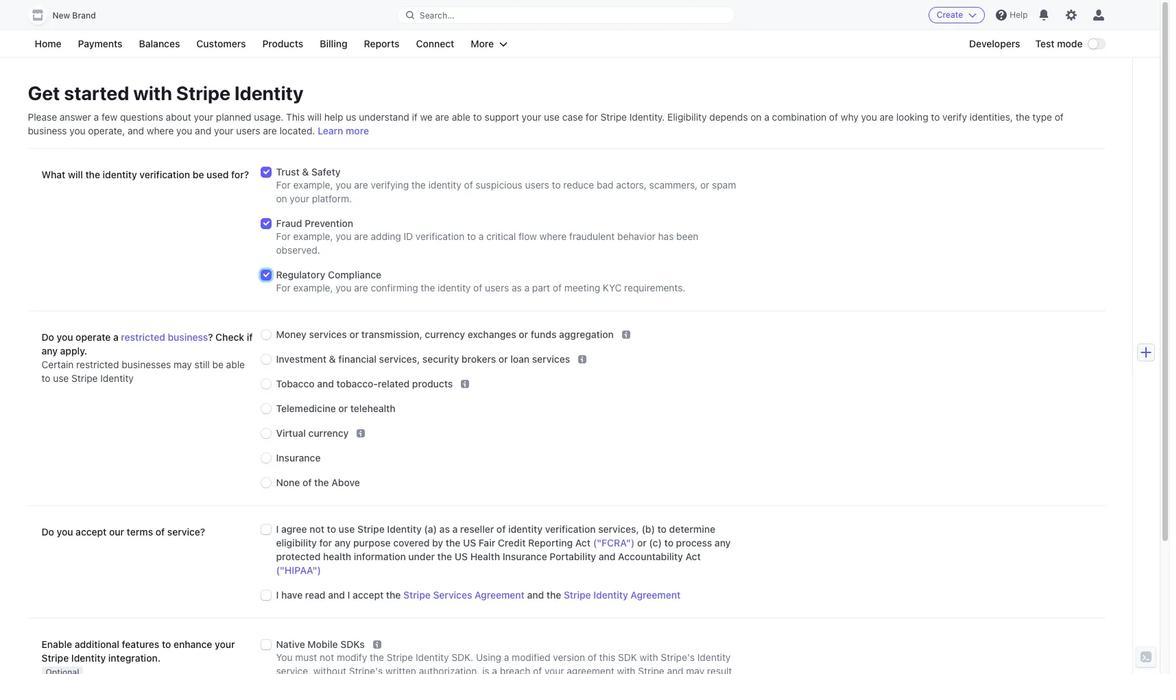 Task type: locate. For each thing, give the bounding box(es) containing it.
your inside the enable additional features to enhance your stripe identity integration.
[[215, 639, 235, 651]]

check
[[216, 332, 244, 343]]

telehealth
[[351, 403, 396, 415]]

accept down information
[[353, 590, 384, 601]]

not for must
[[320, 652, 334, 664]]

0 horizontal spatial agreement
[[475, 590, 525, 601]]

i
[[276, 524, 279, 535], [276, 590, 279, 601], [348, 590, 350, 601]]

restricted up businesses
[[121, 332, 165, 343]]

telemedicine or telehealth
[[276, 403, 396, 415]]

& right trust
[[302, 166, 309, 178]]

0 vertical spatial not
[[310, 524, 325, 535]]

0 vertical spatial services,
[[379, 354, 420, 365]]

are right we at the top of the page
[[436, 111, 450, 123]]

or inside or (c) to process any protected health information under the us health insurance portability and accountability act ("hipaa")
[[638, 538, 647, 549]]

or left (c)
[[638, 538, 647, 549]]

accept left our
[[76, 527, 107, 538]]

stripe up the written
[[387, 652, 413, 664]]

1 vertical spatial on
[[276, 193, 287, 205]]

a inside fraud prevention for example, you are adding id verification to a critical flow where fraudulent behavior has been observed.
[[479, 231, 484, 242]]

stripe down portability
[[564, 590, 591, 601]]

3 example, from the top
[[293, 282, 333, 294]]

create
[[937, 10, 964, 20]]

0 vertical spatial restricted
[[121, 332, 165, 343]]

be inside certain restricted businesses may still be able to use stripe identity
[[213, 359, 224, 371]]

0 vertical spatial be
[[193, 169, 204, 181]]

1 horizontal spatial for
[[586, 111, 598, 123]]

for inside please answer a few questions about your planned usage. this will help us understand if we are able to support your use case for stripe identity. eligibility depends on a combination of why you are looking to verify identities, the type of business you operate, and where you and your users are located.
[[586, 111, 598, 123]]

planned
[[216, 111, 252, 123]]

1 horizontal spatial will
[[308, 111, 322, 123]]

stripe up about at the top left of page
[[176, 82, 231, 104]]

services down funds
[[532, 354, 570, 365]]

or left funds
[[519, 329, 529, 341]]

stripe
[[176, 82, 231, 104], [601, 111, 627, 123], [71, 373, 98, 384], [358, 524, 385, 535], [404, 590, 431, 601], [564, 590, 591, 601], [387, 652, 413, 664], [42, 653, 69, 665], [639, 666, 665, 675]]

identity up money services or transmission, currency exchanges or funds aggregation
[[438, 282, 471, 294]]

1 vertical spatial accept
[[353, 590, 384, 601]]

3 for from the top
[[276, 282, 291, 294]]

us inside or (c) to process any protected health information under the us health insurance portability and accountability act ("hipaa")
[[455, 551, 468, 563]]

1 horizontal spatial act
[[686, 551, 701, 563]]

use inside please answer a few questions about your planned usage. this will help us understand if we are able to support your use case for stripe identity. eligibility depends on a combination of why you are looking to verify identities, the type of business you operate, and where you and your users are located.
[[544, 111, 560, 123]]

on up fraud
[[276, 193, 287, 205]]

to left reduce
[[552, 179, 561, 191]]

none of the above
[[276, 477, 360, 489]]

to up health at bottom
[[327, 524, 336, 535]]

payments link
[[71, 36, 129, 52]]

help button
[[991, 4, 1034, 26]]

0 horizontal spatial accept
[[76, 527, 107, 538]]

the
[[1016, 111, 1031, 123], [85, 169, 100, 181], [412, 179, 426, 191], [421, 282, 435, 294], [314, 477, 329, 489], [446, 538, 461, 549], [438, 551, 452, 563], [386, 590, 401, 601], [547, 590, 562, 601], [370, 652, 384, 664]]

to inside certain restricted businesses may still be able to use stripe identity
[[42, 373, 50, 384]]

the right confirming on the left top
[[421, 282, 435, 294]]

& inside trust & safety for example, you are verifying the identity of suspicious users to reduce bad actors, scammers, or spam on your platform.
[[302, 166, 309, 178]]

for down the regulatory
[[276, 282, 291, 294]]

identity inside trust & safety for example, you are verifying the identity of suspicious users to reduce bad actors, scammers, or spam on your platform.
[[429, 179, 462, 191]]

1 vertical spatial services,
[[599, 524, 640, 535]]

services,
[[379, 354, 420, 365], [599, 524, 640, 535]]

use down certain
[[53, 373, 69, 384]]

regulatory compliance for example, you are confirming the identity of users as a part of meeting kyc requirements.
[[276, 269, 686, 294]]

us down the reseller
[[463, 538, 477, 549]]

questions
[[120, 111, 163, 123]]

create button
[[929, 7, 986, 23]]

new brand button
[[28, 5, 110, 25]]

&
[[302, 166, 309, 178], [329, 354, 336, 365]]

1 vertical spatial business
[[168, 332, 208, 343]]

of up credit
[[497, 524, 506, 535]]

get started with stripe identity
[[28, 82, 304, 104]]

1 horizontal spatial insurance
[[503, 551, 548, 563]]

0 vertical spatial as
[[512, 282, 522, 294]]

0 vertical spatial if
[[412, 111, 418, 123]]

0 horizontal spatial services
[[309, 329, 347, 341]]

use inside certain restricted businesses may still be able to use stripe identity
[[53, 373, 69, 384]]

identity up credit
[[509, 524, 543, 535]]

2 horizontal spatial users
[[525, 179, 550, 191]]

1 vertical spatial may
[[687, 666, 705, 675]]

0 horizontal spatial as
[[440, 524, 450, 535]]

portability
[[550, 551, 597, 563]]

1 horizontal spatial use
[[339, 524, 355, 535]]

2 vertical spatial use
[[339, 524, 355, 535]]

0 vertical spatial do
[[42, 332, 54, 343]]

stripe down apply.
[[71, 373, 98, 384]]

id
[[404, 231, 413, 242]]

verification
[[140, 169, 190, 181], [416, 231, 465, 242], [545, 524, 596, 535]]

1 vertical spatial users
[[525, 179, 550, 191]]

2 example, from the top
[[293, 231, 333, 242]]

currency
[[425, 329, 465, 341], [309, 428, 349, 439]]

will right this
[[308, 111, 322, 123]]

1 vertical spatial able
[[226, 359, 245, 371]]

business
[[28, 125, 67, 137], [168, 332, 208, 343]]

spam
[[713, 179, 737, 191]]

observed.
[[276, 244, 320, 256]]

0 vertical spatial for
[[586, 111, 598, 123]]

services
[[309, 329, 347, 341], [532, 354, 570, 365]]

0 vertical spatial where
[[147, 125, 174, 137]]

1 vertical spatial verification
[[416, 231, 465, 242]]

your inside trust & safety for example, you are verifying the identity of suspicious users to reduce bad actors, scammers, or spam on your platform.
[[290, 193, 310, 205]]

information
[[354, 551, 406, 563]]

("fcra") link
[[594, 538, 635, 549]]

1 do from the top
[[42, 332, 54, 343]]

users inside regulatory compliance for example, you are confirming the identity of users as a part of meeting kyc requirements.
[[485, 282, 509, 294]]

a up breach
[[504, 652, 510, 664]]

a left few
[[94, 111, 99, 123]]

native
[[276, 639, 305, 651]]

as inside i agree not to use stripe identity (a) as a reseller of identity verification services, (b) to determine eligibility for any purpose covered by the us fair credit reporting act
[[440, 524, 450, 535]]

more
[[471, 38, 494, 49]]

1 horizontal spatial any
[[335, 538, 351, 549]]

combination
[[773, 111, 827, 123]]

a left the reseller
[[453, 524, 458, 535]]

us
[[463, 538, 477, 549], [455, 551, 468, 563]]

1 for from the top
[[276, 179, 291, 191]]

services, up ("fcra")
[[599, 524, 640, 535]]

1 vertical spatial for
[[320, 538, 332, 549]]

of up "exchanges"
[[474, 282, 483, 294]]

your up fraud
[[290, 193, 310, 205]]

safety
[[312, 166, 341, 178]]

the inside please answer a few questions about your planned usage. this will help us understand if we are able to support your use case for stripe identity. eligibility depends on a combination of why you are looking to verify identities, the type of business you operate, and where you and your users are located.
[[1016, 111, 1031, 123]]

? check if any apply.
[[42, 332, 253, 357]]

1 vertical spatial example,
[[293, 231, 333, 242]]

of left suspicious
[[464, 179, 473, 191]]

business up still
[[168, 332, 208, 343]]

example, inside regulatory compliance for example, you are confirming the identity of users as a part of meeting kyc requirements.
[[293, 282, 333, 294]]

users
[[236, 125, 261, 137], [525, 179, 550, 191], [485, 282, 509, 294]]

act
[[576, 538, 591, 549], [686, 551, 701, 563]]

us inside i agree not to use stripe identity (a) as a reseller of identity verification services, (b) to determine eligibility for any purpose covered by the us fair credit reporting act
[[463, 538, 477, 549]]

you inside regulatory compliance for example, you are confirming the identity of users as a part of meeting kyc requirements.
[[336, 282, 352, 294]]

the right by
[[446, 538, 461, 549]]

1 vertical spatial if
[[247, 332, 253, 343]]

0 vertical spatial on
[[751, 111, 762, 123]]

what
[[42, 169, 65, 181]]

1 vertical spatial where
[[540, 231, 567, 242]]

0 horizontal spatial for
[[320, 538, 332, 549]]

are inside fraud prevention for example, you are adding id verification to a critical flow where fraudulent behavior has been observed.
[[354, 231, 368, 242]]

2 vertical spatial for
[[276, 282, 291, 294]]

you down compliance
[[336, 282, 352, 294]]

1 horizontal spatial stripe's
[[661, 652, 695, 664]]

may
[[174, 359, 192, 371], [687, 666, 705, 675]]

0 horizontal spatial with
[[133, 82, 172, 104]]

sdk
[[618, 652, 638, 664]]

you inside fraud prevention for example, you are adding id verification to a critical flow where fraudulent behavior has been observed.
[[336, 231, 352, 242]]

example, up observed.
[[293, 231, 333, 242]]

a left combination
[[765, 111, 770, 123]]

you down prevention
[[336, 231, 352, 242]]

act down process at the right bottom
[[686, 551, 701, 563]]

1 horizontal spatial verification
[[416, 231, 465, 242]]

2 vertical spatial users
[[485, 282, 509, 294]]

the right what
[[85, 169, 100, 181]]

credit
[[498, 538, 526, 549]]

0 horizontal spatial be
[[193, 169, 204, 181]]

1 horizontal spatial be
[[213, 359, 224, 371]]

accountability
[[619, 551, 684, 563]]

0 vertical spatial business
[[28, 125, 67, 137]]

users left part
[[485, 282, 509, 294]]

currency up security
[[425, 329, 465, 341]]

stripe left identity.
[[601, 111, 627, 123]]

insurance down credit
[[503, 551, 548, 563]]

0 horizontal spatial may
[[174, 359, 192, 371]]

to down certain
[[42, 373, 50, 384]]

funds
[[531, 329, 557, 341]]

for inside regulatory compliance for example, you are confirming the identity of users as a part of meeting kyc requirements.
[[276, 282, 291, 294]]

act inside i agree not to use stripe identity (a) as a reseller of identity verification services, (b) to determine eligibility for any purpose covered by the us fair credit reporting act
[[576, 538, 591, 549]]

services up investment
[[309, 329, 347, 341]]

to inside trust & safety for example, you are verifying the identity of suspicious users to reduce bad actors, scammers, or spam on your platform.
[[552, 179, 561, 191]]

a right "operate"
[[113, 332, 119, 343]]

restricted inside certain restricted businesses may still be able to use stripe identity
[[76, 359, 119, 371]]

to
[[473, 111, 482, 123], [932, 111, 941, 123], [552, 179, 561, 191], [467, 231, 476, 242], [42, 373, 50, 384], [327, 524, 336, 535], [658, 524, 667, 535], [665, 538, 674, 549], [162, 639, 171, 651]]

1 example, from the top
[[293, 179, 333, 191]]

0 horizontal spatial able
[[226, 359, 245, 371]]

any up health at bottom
[[335, 538, 351, 549]]

are left looking
[[880, 111, 894, 123]]

0 horizontal spatial any
[[42, 345, 58, 357]]

for
[[586, 111, 598, 123], [320, 538, 332, 549]]

stripe right agreement
[[639, 666, 665, 675]]

mode
[[1058, 38, 1083, 49]]

of left why
[[830, 111, 839, 123]]

0 vertical spatial will
[[308, 111, 322, 123]]

0 horizontal spatial if
[[247, 332, 253, 343]]

i right read
[[348, 590, 350, 601]]

under
[[409, 551, 435, 563]]

trust
[[276, 166, 300, 178]]

example, down safety
[[293, 179, 333, 191]]

purpose
[[353, 538, 391, 549]]

0 horizontal spatial will
[[68, 169, 83, 181]]

1 horizontal spatial with
[[617, 666, 636, 675]]

1 horizontal spatial may
[[687, 666, 705, 675]]

1 horizontal spatial able
[[452, 111, 471, 123]]

you
[[862, 111, 878, 123], [70, 125, 86, 137], [176, 125, 192, 137], [336, 179, 352, 191], [336, 231, 352, 242], [336, 282, 352, 294], [57, 332, 73, 343], [57, 527, 73, 538]]

of up agreement
[[588, 652, 597, 664]]

where right flow
[[540, 231, 567, 242]]

health
[[323, 551, 352, 563]]

1 horizontal spatial services,
[[599, 524, 640, 535]]

1 vertical spatial us
[[455, 551, 468, 563]]

i left have
[[276, 590, 279, 601]]

for inside fraud prevention for example, you are adding id verification to a critical flow where fraudulent behavior has been observed.
[[276, 231, 291, 242]]

developers link
[[963, 36, 1028, 52]]

0 vertical spatial us
[[463, 538, 477, 549]]

to inside or (c) to process any protected health information under the us health insurance portability and accountability act ("hipaa")
[[665, 538, 674, 549]]

to right features
[[162, 639, 171, 651]]

are left 'adding'
[[354, 231, 368, 242]]

do you operate a restricted business
[[42, 332, 208, 343]]

i left the agree
[[276, 524, 279, 535]]

able inside please answer a few questions about your planned usage. this will help us understand if we are able to support your use case for stripe identity. eligibility depends on a combination of why you are looking to verify identities, the type of business you operate, and where you and your users are located.
[[452, 111, 471, 123]]

1 horizontal spatial on
[[751, 111, 762, 123]]

0 horizontal spatial restricted
[[76, 359, 119, 371]]

on inside please answer a few questions about your planned usage. this will help us understand if we are able to support your use case for stripe identity. eligibility depends on a combination of why you are looking to verify identities, the type of business you operate, and where you and your users are located.
[[751, 111, 762, 123]]

stripe up purpose
[[358, 524, 385, 535]]

not right the agree
[[310, 524, 325, 535]]

verification up reporting
[[545, 524, 596, 535]]

restricted down apply.
[[76, 359, 119, 371]]

1 vertical spatial not
[[320, 652, 334, 664]]

0 horizontal spatial on
[[276, 193, 287, 205]]

and inside you must not modify the stripe identity sdk. using a modified version of this sdk with stripe's identity service, without stripe's written authorization, is a breach of your agreement with stripe and may resul
[[668, 666, 684, 675]]

i inside i agree not to use stripe identity (a) as a reseller of identity verification services, (b) to determine eligibility for any purpose covered by the us fair credit reporting act
[[276, 524, 279, 535]]

identity inside i agree not to use stripe identity (a) as a reseller of identity verification services, (b) to determine eligibility for any purpose covered by the us fair credit reporting act
[[387, 524, 422, 535]]

the left type on the top right of page
[[1016, 111, 1031, 123]]

stripe's
[[661, 652, 695, 664], [349, 666, 383, 675]]

be
[[193, 169, 204, 181], [213, 359, 224, 371]]

2 vertical spatial example,
[[293, 282, 333, 294]]

2 for from the top
[[276, 231, 291, 242]]

investment
[[276, 354, 327, 365]]

compliance
[[328, 269, 382, 281]]

0 vertical spatial accept
[[76, 527, 107, 538]]

support
[[485, 111, 520, 123]]

0 horizontal spatial stripe's
[[349, 666, 383, 675]]

as inside regulatory compliance for example, you are confirming the identity of users as a part of meeting kyc requirements.
[[512, 282, 522, 294]]

you down answer
[[70, 125, 86, 137]]

financial
[[339, 354, 377, 365]]

if right check
[[247, 332, 253, 343]]

be for used
[[193, 169, 204, 181]]

2 horizontal spatial use
[[544, 111, 560, 123]]

features
[[122, 639, 159, 651]]

2 do from the top
[[42, 527, 54, 538]]

agreement down accountability on the bottom right of the page
[[631, 590, 681, 601]]

not inside i agree not to use stripe identity (a) as a reseller of identity verification services, (b) to determine eligibility for any purpose covered by the us fair credit reporting act
[[310, 524, 325, 535]]

with down sdk
[[617, 666, 636, 675]]

currency down telemedicine or telehealth
[[309, 428, 349, 439]]

for for fraud prevention
[[276, 231, 291, 242]]

use left "case"
[[544, 111, 560, 123]]

a right is
[[492, 666, 498, 675]]

a left part
[[525, 282, 530, 294]]

health
[[471, 551, 500, 563]]

0 vertical spatial may
[[174, 359, 192, 371]]

virtual
[[276, 428, 306, 439]]

1 vertical spatial be
[[213, 359, 224, 371]]

1 vertical spatial &
[[329, 354, 336, 365]]

with up questions
[[133, 82, 172, 104]]

1 horizontal spatial where
[[540, 231, 567, 242]]

not for agree
[[310, 524, 325, 535]]

will right what
[[68, 169, 83, 181]]

mobile
[[308, 639, 338, 651]]

1 horizontal spatial if
[[412, 111, 418, 123]]

1 vertical spatial do
[[42, 527, 54, 538]]

any right process at the right bottom
[[715, 538, 731, 549]]

2 horizontal spatial verification
[[545, 524, 596, 535]]

1 agreement from the left
[[475, 590, 525, 601]]

2 horizontal spatial any
[[715, 538, 731, 549]]

0 vertical spatial currency
[[425, 329, 465, 341]]

0 horizontal spatial insurance
[[276, 452, 321, 464]]

able right we at the top of the page
[[452, 111, 471, 123]]

0 vertical spatial for
[[276, 179, 291, 191]]

("fcra")
[[594, 538, 635, 549]]

0 horizontal spatial use
[[53, 373, 69, 384]]

1 vertical spatial with
[[640, 652, 659, 664]]

of down modified
[[533, 666, 542, 675]]

connect link
[[409, 36, 462, 52]]

a left critical
[[479, 231, 484, 242]]

not inside you must not modify the stripe identity sdk. using a modified version of this sdk with stripe's identity service, without stripe's written authorization, is a breach of your agreement with stripe and may resul
[[320, 652, 334, 664]]

to left verify
[[932, 111, 941, 123]]

0 horizontal spatial services,
[[379, 354, 420, 365]]

any up certain
[[42, 345, 58, 357]]

1 vertical spatial will
[[68, 169, 83, 181]]

the inside or (c) to process any protected health information under the us health insurance portability and accountability act ("hipaa")
[[438, 551, 452, 563]]

new brand
[[53, 10, 96, 21]]

example, down the regulatory
[[293, 282, 333, 294]]

of
[[830, 111, 839, 123], [1056, 111, 1064, 123], [464, 179, 473, 191], [474, 282, 483, 294], [553, 282, 562, 294], [303, 477, 312, 489], [497, 524, 506, 535], [156, 527, 165, 538], [588, 652, 597, 664], [533, 666, 542, 675]]

transmission,
[[362, 329, 423, 341]]

restricted business link
[[121, 332, 208, 343]]

2 vertical spatial with
[[617, 666, 636, 675]]

("hipaa")
[[276, 565, 321, 577]]

1 vertical spatial insurance
[[503, 551, 548, 563]]

covered
[[394, 538, 430, 549]]

be left used
[[193, 169, 204, 181]]

fair
[[479, 538, 496, 549]]

1 horizontal spatial &
[[329, 354, 336, 365]]

example, inside trust & safety for example, you are verifying the identity of suspicious users to reduce bad actors, scammers, or spam on your platform.
[[293, 179, 333, 191]]

(b)
[[642, 524, 655, 535]]

identity
[[235, 82, 304, 104], [100, 373, 134, 384], [387, 524, 422, 535], [594, 590, 629, 601], [416, 652, 449, 664], [698, 652, 731, 664], [71, 653, 106, 665]]

0 horizontal spatial users
[[236, 125, 261, 137]]

to right (c)
[[665, 538, 674, 549]]

identity inside certain restricted businesses may still be able to use stripe identity
[[100, 373, 134, 384]]

billing
[[320, 38, 348, 49]]

flow
[[519, 231, 537, 242]]

test
[[1036, 38, 1055, 49]]

is
[[483, 666, 490, 675]]

?
[[208, 332, 213, 343]]

& for investment
[[329, 354, 336, 365]]

balances
[[139, 38, 180, 49]]

verification left used
[[140, 169, 190, 181]]

been
[[677, 231, 699, 242]]

2 vertical spatial verification
[[545, 524, 596, 535]]

0 vertical spatial &
[[302, 166, 309, 178]]

or
[[701, 179, 710, 191], [350, 329, 359, 341], [519, 329, 529, 341], [499, 354, 508, 365], [339, 403, 348, 415], [638, 538, 647, 549]]

1 vertical spatial as
[[440, 524, 450, 535]]

0 vertical spatial act
[[576, 538, 591, 549]]

users down planned
[[236, 125, 261, 137]]

services, up related
[[379, 354, 420, 365]]

if inside please answer a few questions about your planned usage. this will help us understand if we are able to support your use case for stripe identity. eligibility depends on a combination of why you are looking to verify identities, the type of business you operate, and where you and your users are located.
[[412, 111, 418, 123]]

1 vertical spatial for
[[276, 231, 291, 242]]

act inside or (c) to process any protected health information under the us health insurance portability and accountability act ("hipaa")
[[686, 551, 701, 563]]

users right suspicious
[[525, 179, 550, 191]]

0 vertical spatial insurance
[[276, 452, 321, 464]]

are down compliance
[[354, 282, 368, 294]]

insurance down the virtual
[[276, 452, 321, 464]]

example, for fraud
[[293, 231, 333, 242]]

are left verifying
[[354, 179, 368, 191]]

the inside regulatory compliance for example, you are confirming the identity of users as a part of meeting kyc requirements.
[[421, 282, 435, 294]]

0 vertical spatial users
[[236, 125, 261, 137]]

0 horizontal spatial currency
[[309, 428, 349, 439]]

a inside regulatory compliance for example, you are confirming the identity of users as a part of meeting kyc requirements.
[[525, 282, 530, 294]]

example, inside fraud prevention for example, you are adding id verification to a critical flow where fraudulent behavior has been observed.
[[293, 231, 333, 242]]



Task type: describe. For each thing, give the bounding box(es) containing it.
your inside you must not modify the stripe identity sdk. using a modified version of this sdk with stripe's identity service, without stripe's written authorization, is a breach of your agreement with stripe and may resul
[[545, 666, 565, 675]]

reporting
[[529, 538, 573, 549]]

learn
[[318, 125, 343, 137]]

business inside please answer a few questions about your planned usage. this will help us understand if we are able to support your use case for stripe identity. eligibility depends on a combination of why you are looking to verify identities, the type of business you operate, and where you and your users are located.
[[28, 125, 67, 137]]

where inside please answer a few questions about your planned usage. this will help us understand if we are able to support your use case for stripe identity. eligibility depends on a combination of why you are looking to verify identities, the type of business you operate, and where you and your users are located.
[[147, 125, 174, 137]]

any inside ? check if any apply.
[[42, 345, 58, 357]]

of right part
[[553, 282, 562, 294]]

related
[[378, 378, 410, 390]]

of inside i agree not to use stripe identity (a) as a reseller of identity verification services, (b) to determine eligibility for any purpose covered by the us fair credit reporting act
[[497, 524, 506, 535]]

to inside the enable additional features to enhance your stripe identity integration.
[[162, 639, 171, 651]]

written
[[386, 666, 417, 675]]

tobacco
[[276, 378, 315, 390]]

of right type on the top right of page
[[1056, 111, 1064, 123]]

(c)
[[650, 538, 662, 549]]

1 horizontal spatial currency
[[425, 329, 465, 341]]

protected
[[276, 551, 321, 563]]

you right why
[[862, 111, 878, 123]]

i for i have read and i accept the stripe services agreement and the stripe identity agreement
[[276, 590, 279, 601]]

where inside fraud prevention for example, you are adding id verification to a critical flow where fraudulent behavior has been observed.
[[540, 231, 567, 242]]

0 vertical spatial stripe's
[[661, 652, 695, 664]]

to inside fraud prevention for example, you are adding id verification to a critical flow where fraudulent behavior has been observed.
[[467, 231, 476, 242]]

verify
[[943, 111, 968, 123]]

users inside trust & safety for example, you are verifying the identity of suspicious users to reduce bad actors, scammers, or spam on your platform.
[[525, 179, 550, 191]]

businesses
[[122, 359, 171, 371]]

1 horizontal spatial services
[[532, 354, 570, 365]]

exchanges
[[468, 329, 517, 341]]

for inside trust & safety for example, you are verifying the identity of suspicious users to reduce bad actors, scammers, or spam on your platform.
[[276, 179, 291, 191]]

1 horizontal spatial accept
[[353, 590, 384, 601]]

will inside please answer a few questions about your planned usage. this will help us understand if we are able to support your use case for stripe identity. eligibility depends on a combination of why you are looking to verify identities, the type of business you operate, and where you and your users are located.
[[308, 111, 322, 123]]

you inside trust & safety for example, you are verifying the identity of suspicious users to reduce bad actors, scammers, or spam on your platform.
[[336, 179, 352, 191]]

may inside certain restricted businesses may still be able to use stripe identity
[[174, 359, 192, 371]]

any inside or (c) to process any protected health information under the us health insurance portability and accountability act ("hipaa")
[[715, 538, 731, 549]]

confirming
[[371, 282, 418, 294]]

able inside certain restricted businesses may still be able to use stripe identity
[[226, 359, 245, 371]]

tobacco-
[[337, 378, 378, 390]]

this
[[600, 652, 616, 664]]

breach
[[500, 666, 531, 675]]

or (c) to process any protected health information under the us health insurance portability and accountability act ("hipaa")
[[276, 538, 731, 577]]

on inside trust & safety for example, you are verifying the identity of suspicious users to reduce bad actors, scammers, or spam on your platform.
[[276, 193, 287, 205]]

scammers,
[[650, 179, 698, 191]]

determine
[[670, 524, 716, 535]]

i for i agree not to use stripe identity (a) as a reseller of identity verification services, (b) to determine eligibility for any purpose covered by the us fair credit reporting act
[[276, 524, 279, 535]]

0 vertical spatial verification
[[140, 169, 190, 181]]

identity down operate,
[[103, 169, 137, 181]]

please answer a few questions about your planned usage. this will help us understand if we are able to support your use case for stripe identity. eligibility depends on a combination of why you are looking to verify identities, the type of business you operate, and where you and your users are located.
[[28, 111, 1064, 137]]

must
[[295, 652, 317, 664]]

has
[[659, 231, 674, 242]]

what will the identity verification be used for?
[[42, 169, 249, 181]]

help
[[324, 111, 344, 123]]

("hipaa") link
[[276, 565, 321, 577]]

understand
[[359, 111, 410, 123]]

home
[[35, 38, 61, 49]]

do for do you operate a restricted business
[[42, 332, 54, 343]]

stripe left services
[[404, 590, 431, 601]]

aggregation
[[559, 329, 614, 341]]

for for regulatory compliance
[[276, 282, 291, 294]]

process
[[677, 538, 713, 549]]

please
[[28, 111, 57, 123]]

are down usage.
[[263, 125, 277, 137]]

this
[[286, 111, 305, 123]]

example, for regulatory
[[293, 282, 333, 294]]

the down portability
[[547, 590, 562, 601]]

search…
[[420, 10, 455, 20]]

stripe inside i agree not to use stripe identity (a) as a reseller of identity verification services, (b) to determine eligibility for any purpose covered by the us fair credit reporting act
[[358, 524, 385, 535]]

1 vertical spatial currency
[[309, 428, 349, 439]]

1 vertical spatial stripe's
[[349, 666, 383, 675]]

to left support
[[473, 111, 482, 123]]

few
[[102, 111, 118, 123]]

0 vertical spatial with
[[133, 82, 172, 104]]

insurance inside or (c) to process any protected health information under the us health insurance portability and accountability act ("hipaa")
[[503, 551, 548, 563]]

you must not modify the stripe identity sdk. using a modified version of this sdk with stripe's identity service, without stripe's written authorization, is a breach of your agreement with stripe and may resul
[[276, 652, 733, 675]]

agreement
[[567, 666, 615, 675]]

a inside i agree not to use stripe identity (a) as a reseller of identity verification services, (b) to determine eligibility for any purpose covered by the us fair credit reporting act
[[453, 524, 458, 535]]

service,
[[276, 666, 311, 675]]

why
[[841, 111, 859, 123]]

users inside please answer a few questions about your planned usage. this will help us understand if we are able to support your use case for stripe identity. eligibility depends on a combination of why you are looking to verify identities, the type of business you operate, and where you and your users are located.
[[236, 125, 261, 137]]

the inside i agree not to use stripe identity (a) as a reseller of identity verification services, (b) to determine eligibility for any purpose covered by the us fair credit reporting act
[[446, 538, 461, 549]]

identities,
[[970, 111, 1014, 123]]

may inside you must not modify the stripe identity sdk. using a modified version of this sdk with stripe's identity service, without stripe's written authorization, is a breach of your agreement with stripe and may resul
[[687, 666, 705, 675]]

you
[[276, 652, 293, 664]]

Search… text field
[[398, 7, 735, 24]]

2 agreement from the left
[[631, 590, 681, 601]]

get
[[28, 82, 60, 104]]

you left our
[[57, 527, 73, 538]]

certain
[[42, 359, 74, 371]]

more
[[346, 125, 369, 137]]

by
[[432, 538, 444, 549]]

additional
[[75, 639, 119, 651]]

sdks
[[341, 639, 365, 651]]

are inside trust & safety for example, you are verifying the identity of suspicious users to reduce bad actors, scammers, or spam on your platform.
[[354, 179, 368, 191]]

i agree not to use stripe identity (a) as a reseller of identity verification services, (b) to determine eligibility for any purpose covered by the us fair credit reporting act
[[276, 524, 716, 549]]

learn more
[[318, 125, 369, 137]]

operate
[[76, 332, 111, 343]]

& for trust
[[302, 166, 309, 178]]

and inside or (c) to process any protected health information under the us health insurance portability and accountability act ("hipaa")
[[599, 551, 616, 563]]

fraudulent
[[570, 231, 615, 242]]

still
[[195, 359, 210, 371]]

developers
[[970, 38, 1021, 49]]

you down about at the top left of page
[[176, 125, 192, 137]]

verification inside i agree not to use stripe identity (a) as a reseller of identity verification services, (b) to determine eligibility for any purpose covered by the us fair credit reporting act
[[545, 524, 596, 535]]

the down information
[[386, 590, 401, 601]]

reseller
[[461, 524, 494, 535]]

service?
[[167, 527, 205, 538]]

any inside i agree not to use stripe identity (a) as a reseller of identity verification services, (b) to determine eligibility for any purpose covered by the us fair credit reporting act
[[335, 538, 351, 549]]

eligibility
[[276, 538, 317, 549]]

your right about at the top left of page
[[194, 111, 214, 123]]

the inside trust & safety for example, you are verifying the identity of suspicious users to reduce bad actors, scammers, or spam on your platform.
[[412, 179, 426, 191]]

the left the above
[[314, 477, 329, 489]]

services
[[433, 590, 472, 601]]

products link
[[256, 36, 310, 52]]

identity inside regulatory compliance for example, you are confirming the identity of users as a part of meeting kyc requirements.
[[438, 282, 471, 294]]

you up apply.
[[57, 332, 73, 343]]

services, inside i agree not to use stripe identity (a) as a reseller of identity verification services, (b) to determine eligibility for any purpose covered by the us fair credit reporting act
[[599, 524, 640, 535]]

stripe services agreement link
[[404, 590, 525, 601]]

test mode
[[1036, 38, 1083, 49]]

products
[[263, 38, 304, 49]]

or up financial
[[350, 329, 359, 341]]

bad
[[597, 179, 614, 191]]

your down planned
[[214, 125, 234, 137]]

verification inside fraud prevention for example, you are adding id verification to a critical flow where fraudulent behavior has been observed.
[[416, 231, 465, 242]]

if inside ? check if any apply.
[[247, 332, 253, 343]]

or down "tobacco-"
[[339, 403, 348, 415]]

do for do you accept our terms of service?
[[42, 527, 54, 538]]

of inside trust & safety for example, you are verifying the identity of suspicious users to reduce bad actors, scammers, or spam on your platform.
[[464, 179, 473, 191]]

for inside i agree not to use stripe identity (a) as a reseller of identity verification services, (b) to determine eligibility for any purpose covered by the us fair credit reporting act
[[320, 538, 332, 549]]

identity inside the enable additional features to enhance your stripe identity integration.
[[71, 653, 106, 665]]

your right support
[[522, 111, 542, 123]]

case
[[563, 111, 583, 123]]

of right terms
[[156, 527, 165, 538]]

stripe inside please answer a few questions about your planned usage. this will help us understand if we are able to support your use case for stripe identity. eligibility depends on a combination of why you are looking to verify identities, the type of business you operate, and where you and your users are located.
[[601, 111, 627, 123]]

loan
[[511, 354, 530, 365]]

or inside trust & safety for example, you are verifying the identity of suspicious users to reduce bad actors, scammers, or spam on your platform.
[[701, 179, 710, 191]]

use inside i agree not to use stripe identity (a) as a reseller of identity verification services, (b) to determine eligibility for any purpose covered by the us fair credit reporting act
[[339, 524, 355, 535]]

2 horizontal spatial with
[[640, 652, 659, 664]]

more button
[[464, 36, 515, 52]]

balances link
[[132, 36, 187, 52]]

security
[[423, 354, 459, 365]]

be for able
[[213, 359, 224, 371]]

for?
[[231, 169, 249, 181]]

payments
[[78, 38, 123, 49]]

help
[[1011, 10, 1029, 20]]

answer
[[60, 111, 91, 123]]

sdk.
[[452, 652, 474, 664]]

of right none
[[303, 477, 312, 489]]

enable additional features to enhance your stripe identity integration.
[[42, 639, 235, 665]]

identity inside i agree not to use stripe identity (a) as a reseller of identity verification services, (b) to determine eligibility for any purpose covered by the us fair credit reporting act
[[509, 524, 543, 535]]

agree
[[281, 524, 307, 535]]

platform.
[[312, 193, 352, 205]]

money
[[276, 329, 307, 341]]

read
[[305, 590, 326, 601]]

to right (b)
[[658, 524, 667, 535]]

started
[[64, 82, 129, 104]]

the inside you must not modify the stripe identity sdk. using a modified version of this sdk with stripe's identity service, without stripe's written authorization, is a breach of your agreement with stripe and may resul
[[370, 652, 384, 664]]

behavior
[[618, 231, 656, 242]]

0 vertical spatial services
[[309, 329, 347, 341]]

depends
[[710, 111, 749, 123]]

enhance
[[174, 639, 212, 651]]

stripe inside the enable additional features to enhance your stripe identity integration.
[[42, 653, 69, 665]]

1 horizontal spatial restricted
[[121, 332, 165, 343]]

are inside regulatory compliance for example, you are confirming the identity of users as a part of meeting kyc requirements.
[[354, 282, 368, 294]]

or left loan at the bottom left
[[499, 354, 508, 365]]

products
[[412, 378, 453, 390]]

usage.
[[254, 111, 284, 123]]

stripe inside certain restricted businesses may still be able to use stripe identity
[[71, 373, 98, 384]]

we
[[420, 111, 433, 123]]

eligibility
[[668, 111, 707, 123]]

virtual currency
[[276, 428, 349, 439]]

Search… search field
[[398, 7, 735, 24]]

connect
[[416, 38, 455, 49]]



Task type: vqa. For each thing, say whether or not it's contained in the screenshot.
trials
no



